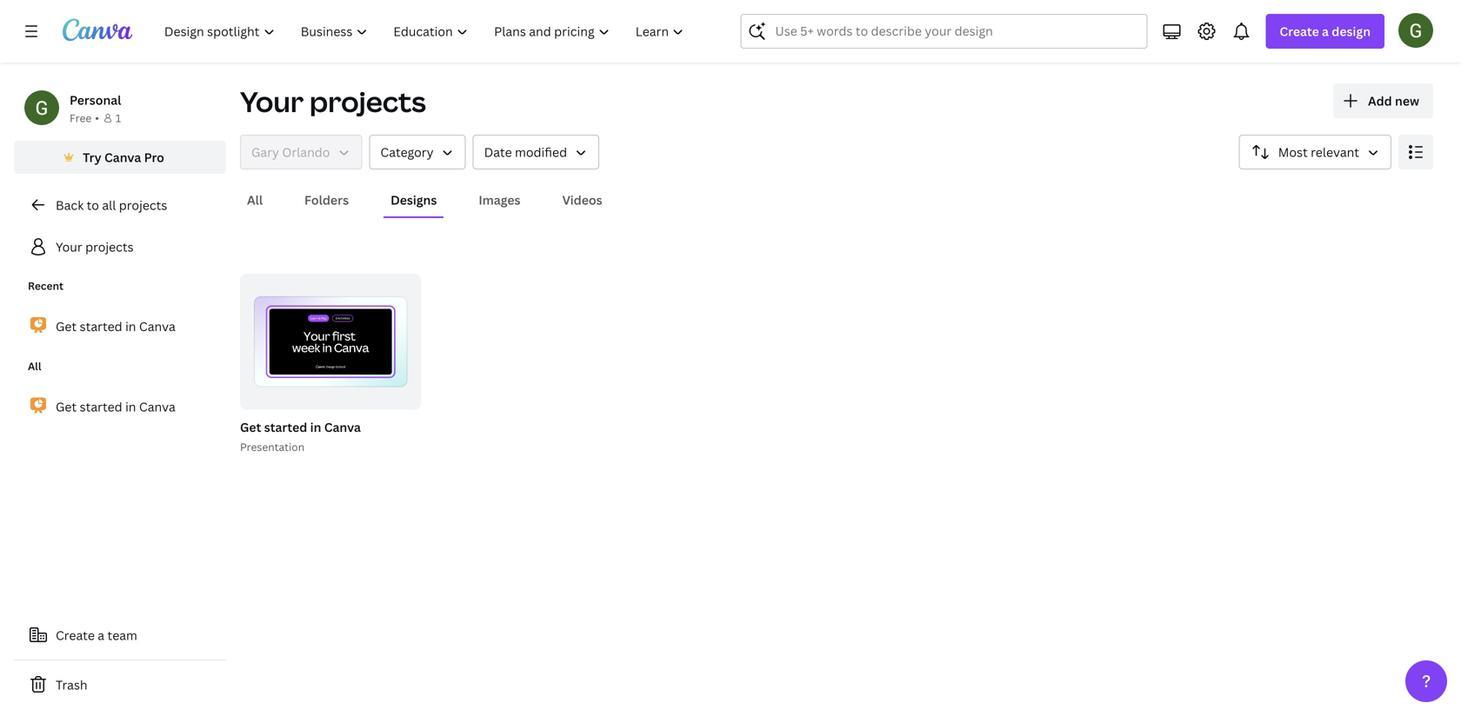 Task type: describe. For each thing, give the bounding box(es) containing it.
started for second get started in canva link
[[80, 399, 122, 415]]

Sort by button
[[1239, 135, 1392, 170]]

Owner button
[[240, 135, 362, 170]]

create for create a team
[[56, 628, 95, 644]]

images button
[[472, 184, 528, 217]]

add new
[[1368, 93, 1419, 109]]

started for second get started in canva link from the bottom of the page
[[80, 318, 122, 335]]

in inside get started in canva presentation
[[310, 419, 321, 436]]

videos button
[[555, 184, 609, 217]]

trash
[[56, 677, 88, 694]]

pro
[[144, 149, 164, 166]]

back to all projects
[[56, 197, 167, 214]]

try canva pro button
[[14, 141, 226, 174]]

personal
[[70, 92, 121, 108]]

1 horizontal spatial your projects
[[240, 83, 426, 120]]

orlando
[[282, 144, 330, 160]]

1
[[116, 111, 121, 125]]

all inside the all "button"
[[247, 192, 263, 208]]

get started in canva button
[[240, 417, 361, 439]]

get started in canva for second get started in canva link from the bottom of the page
[[56, 318, 175, 335]]

try canva pro
[[83, 149, 164, 166]]

top level navigation element
[[153, 14, 699, 49]]

canva inside get started in canva presentation
[[324, 419, 361, 436]]

folders button
[[298, 184, 356, 217]]

create a design button
[[1266, 14, 1385, 49]]

Date modified button
[[473, 135, 599, 170]]

get started in canva for second get started in canva link
[[56, 399, 175, 415]]

Search search field
[[775, 15, 1113, 48]]

designs button
[[384, 184, 444, 217]]

gary orlando
[[251, 144, 330, 160]]

add new button
[[1333, 83, 1433, 118]]

1 vertical spatial projects
[[119, 197, 167, 214]]

images
[[479, 192, 521, 208]]

a for design
[[1322, 23, 1329, 40]]

all
[[102, 197, 116, 214]]

your projects link
[[14, 230, 226, 264]]

canva inside button
[[104, 149, 141, 166]]

create for create a design
[[1280, 23, 1319, 40]]

category
[[380, 144, 434, 160]]

new
[[1395, 93, 1419, 109]]

1 vertical spatial your
[[56, 239, 82, 255]]

get started in canva presentation
[[240, 419, 361, 454]]

free •
[[70, 111, 99, 125]]

gary
[[251, 144, 279, 160]]

design
[[1332, 23, 1371, 40]]



Task type: locate. For each thing, give the bounding box(es) containing it.
trash link
[[14, 668, 226, 703]]

add
[[1368, 93, 1392, 109]]

most
[[1278, 144, 1308, 160]]

0 vertical spatial get started in canva
[[56, 318, 175, 335]]

started
[[80, 318, 122, 335], [80, 399, 122, 415], [264, 419, 307, 436]]

date modified
[[484, 144, 567, 160]]

back to all projects link
[[14, 188, 226, 223]]

create inside dropdown button
[[1280, 23, 1319, 40]]

in for second get started in canva link from the bottom of the page
[[125, 318, 136, 335]]

team
[[107, 628, 137, 644]]

started inside get started in canva presentation
[[264, 419, 307, 436]]

relevant
[[1311, 144, 1359, 160]]

0 vertical spatial in
[[125, 318, 136, 335]]

most relevant
[[1278, 144, 1359, 160]]

•
[[95, 111, 99, 125]]

create a team
[[56, 628, 137, 644]]

1 horizontal spatial all
[[247, 192, 263, 208]]

folders
[[304, 192, 349, 208]]

2 get started in canva from the top
[[56, 399, 175, 415]]

recent
[[28, 279, 63, 293]]

get inside get started in canva presentation
[[240, 419, 261, 436]]

create a design
[[1280, 23, 1371, 40]]

1 vertical spatial get started in canva link
[[14, 388, 226, 425]]

2 vertical spatial in
[[310, 419, 321, 436]]

a for team
[[98, 628, 104, 644]]

2 vertical spatial started
[[264, 419, 307, 436]]

designs
[[391, 192, 437, 208]]

0 horizontal spatial your
[[56, 239, 82, 255]]

0 vertical spatial your projects
[[240, 83, 426, 120]]

get for second get started in canva link from the bottom of the page
[[56, 318, 77, 335]]

a left "design"
[[1322, 23, 1329, 40]]

your
[[240, 83, 304, 120], [56, 239, 82, 255]]

1 horizontal spatial create
[[1280, 23, 1319, 40]]

try
[[83, 149, 101, 166]]

1 vertical spatial in
[[125, 399, 136, 415]]

0 vertical spatial create
[[1280, 23, 1319, 40]]

to
[[87, 197, 99, 214]]

all down gary
[[247, 192, 263, 208]]

get for second get started in canva link
[[56, 399, 77, 415]]

None search field
[[741, 14, 1148, 49]]

1 vertical spatial your projects
[[56, 239, 134, 255]]

projects down the all
[[85, 239, 134, 255]]

1 vertical spatial all
[[28, 359, 41, 374]]

0 vertical spatial a
[[1322, 23, 1329, 40]]

in
[[125, 318, 136, 335], [125, 399, 136, 415], [310, 419, 321, 436]]

1 vertical spatial get started in canva
[[56, 399, 175, 415]]

get started in canva link
[[14, 308, 226, 345], [14, 388, 226, 425]]

all button
[[240, 184, 270, 217]]

your down back
[[56, 239, 82, 255]]

1 vertical spatial a
[[98, 628, 104, 644]]

videos
[[562, 192, 602, 208]]

create a team button
[[14, 618, 226, 653]]

get
[[56, 318, 77, 335], [56, 399, 77, 415], [240, 419, 261, 436]]

a
[[1322, 23, 1329, 40], [98, 628, 104, 644]]

projects up category
[[310, 83, 426, 120]]

0 vertical spatial get
[[56, 318, 77, 335]]

projects
[[310, 83, 426, 120], [119, 197, 167, 214], [85, 239, 134, 255]]

1 get started in canva from the top
[[56, 318, 175, 335]]

a inside dropdown button
[[1322, 23, 1329, 40]]

canva
[[104, 149, 141, 166], [139, 318, 175, 335], [139, 399, 175, 415], [324, 419, 361, 436]]

0 horizontal spatial a
[[98, 628, 104, 644]]

your projects up the orlando
[[240, 83, 426, 120]]

2 vertical spatial projects
[[85, 239, 134, 255]]

0 horizontal spatial create
[[56, 628, 95, 644]]

a left the team
[[98, 628, 104, 644]]

your projects down to
[[56, 239, 134, 255]]

free
[[70, 111, 92, 125]]

0 horizontal spatial your projects
[[56, 239, 134, 255]]

1 horizontal spatial a
[[1322, 23, 1329, 40]]

in for second get started in canva link
[[125, 399, 136, 415]]

your up gary
[[240, 83, 304, 120]]

create left "design"
[[1280, 23, 1319, 40]]

a inside button
[[98, 628, 104, 644]]

presentation
[[240, 440, 305, 454]]

1 vertical spatial create
[[56, 628, 95, 644]]

your projects
[[240, 83, 426, 120], [56, 239, 134, 255]]

2 vertical spatial get
[[240, 419, 261, 436]]

0 vertical spatial get started in canva link
[[14, 308, 226, 345]]

gary orlando image
[[1399, 13, 1433, 48]]

1 get started in canva link from the top
[[14, 308, 226, 345]]

0 horizontal spatial all
[[28, 359, 41, 374]]

0 vertical spatial your
[[240, 83, 304, 120]]

1 vertical spatial started
[[80, 399, 122, 415]]

back
[[56, 197, 84, 214]]

0 vertical spatial all
[[247, 192, 263, 208]]

projects right the all
[[119, 197, 167, 214]]

2 get started in canva link from the top
[[14, 388, 226, 425]]

0 vertical spatial projects
[[310, 83, 426, 120]]

1 vertical spatial get
[[56, 399, 77, 415]]

modified
[[515, 144, 567, 160]]

0 vertical spatial started
[[80, 318, 122, 335]]

get started in canva
[[56, 318, 175, 335], [56, 399, 175, 415]]

create inside button
[[56, 628, 95, 644]]

create left the team
[[56, 628, 95, 644]]

all
[[247, 192, 263, 208], [28, 359, 41, 374]]

all down recent
[[28, 359, 41, 374]]

1 horizontal spatial your
[[240, 83, 304, 120]]

Category button
[[369, 135, 466, 170]]

create
[[1280, 23, 1319, 40], [56, 628, 95, 644]]

date
[[484, 144, 512, 160]]



Task type: vqa. For each thing, say whether or not it's contained in the screenshot.
the 'Resize'
no



